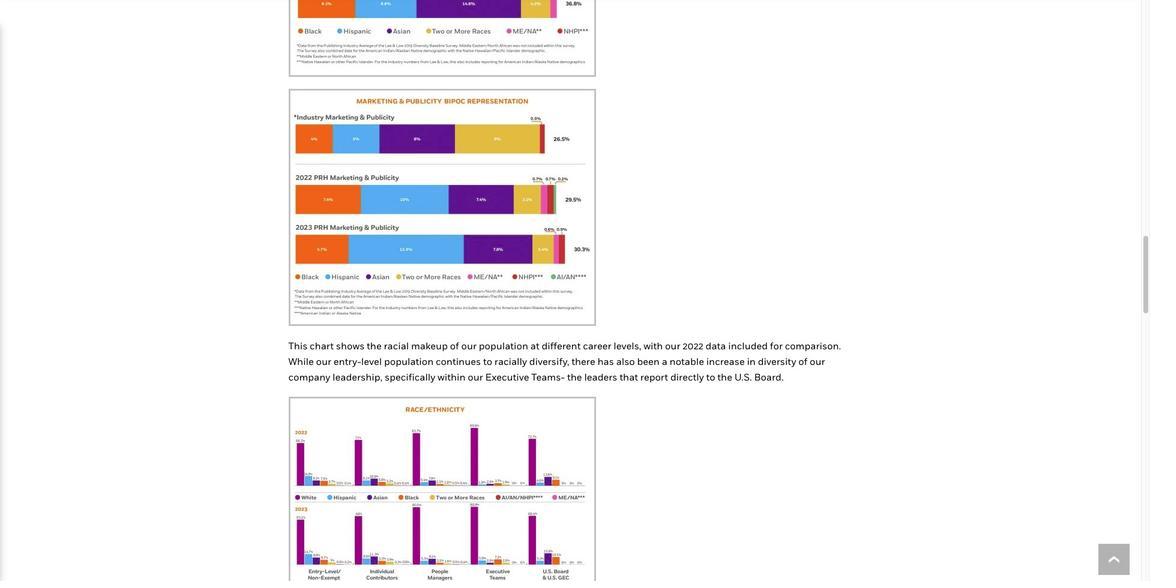 Task type: locate. For each thing, give the bounding box(es) containing it.
of up continues
[[450, 340, 459, 352]]

the
[[367, 340, 382, 352], [568, 371, 582, 383], [718, 371, 733, 383]]

to down increase
[[707, 371, 716, 383]]

0 horizontal spatial to
[[483, 356, 493, 368]]

chart
[[310, 340, 334, 352]]

population
[[479, 340, 529, 352], [384, 356, 434, 368]]

population up specifically
[[384, 356, 434, 368]]

leaders
[[585, 371, 618, 383]]

our up continues
[[462, 340, 477, 352]]

shows
[[336, 340, 365, 352]]

diversity
[[758, 356, 797, 368]]

2 horizontal spatial the
[[718, 371, 733, 383]]

0 vertical spatial to
[[483, 356, 493, 368]]

to left racially
[[483, 356, 493, 368]]

this
[[289, 340, 308, 352]]

included
[[729, 340, 768, 352]]

to
[[483, 356, 493, 368], [707, 371, 716, 383]]

0 horizontal spatial population
[[384, 356, 434, 368]]

our down "comparison."
[[810, 356, 826, 368]]

comparison.
[[785, 340, 842, 352]]

there
[[572, 356, 596, 368]]

1 vertical spatial to
[[707, 371, 716, 383]]

makeup
[[411, 340, 448, 352]]

our
[[462, 340, 477, 352], [665, 340, 681, 352], [316, 356, 332, 368], [810, 356, 826, 368], [468, 371, 483, 383]]

0 vertical spatial population
[[479, 340, 529, 352]]

has
[[598, 356, 614, 368]]

the down increase
[[718, 371, 733, 383]]

the up level
[[367, 340, 382, 352]]

with
[[644, 340, 663, 352]]

population up racially
[[479, 340, 529, 352]]

1 horizontal spatial to
[[707, 371, 716, 383]]

the down there
[[568, 371, 582, 383]]

of
[[450, 340, 459, 352], [799, 356, 808, 368]]

leadership,
[[333, 371, 383, 383]]

racial
[[384, 340, 409, 352]]

also
[[617, 356, 635, 368]]

of down "comparison."
[[799, 356, 808, 368]]

race & ethnicity by level image
[[289, 397, 596, 581]]

1 horizontal spatial population
[[479, 340, 529, 352]]

0 horizontal spatial the
[[367, 340, 382, 352]]

0 vertical spatial of
[[450, 340, 459, 352]]

1 vertical spatial of
[[799, 356, 808, 368]]

1 vertical spatial population
[[384, 356, 434, 368]]

that
[[620, 371, 639, 383]]

in
[[747, 356, 756, 368]]



Task type: vqa. For each thing, say whether or not it's contained in the screenshot.
ABOUT THE MYSTERY GUEST
no



Task type: describe. For each thing, give the bounding box(es) containing it.
our up a
[[665, 340, 681, 352]]

increase
[[707, 356, 745, 368]]

directly
[[671, 371, 704, 383]]

continues
[[436, 356, 481, 368]]

our down continues
[[468, 371, 483, 383]]

1 horizontal spatial of
[[799, 356, 808, 368]]

our down chart
[[316, 356, 332, 368]]

report
[[641, 371, 669, 383]]

editorial bipoc representation image
[[289, 0, 596, 77]]

company
[[289, 371, 331, 383]]

0 horizontal spatial of
[[450, 340, 459, 352]]

diversify,
[[530, 356, 570, 368]]

while
[[289, 356, 314, 368]]

1 horizontal spatial the
[[568, 371, 582, 383]]

teams-
[[532, 371, 565, 383]]

been
[[638, 356, 660, 368]]

executive
[[486, 371, 529, 383]]

for
[[771, 340, 783, 352]]

board.
[[755, 371, 784, 383]]

a
[[662, 356, 668, 368]]

u.s.
[[735, 371, 752, 383]]

2022
[[683, 340, 704, 352]]

levels,
[[614, 340, 642, 352]]

level
[[361, 356, 382, 368]]

different
[[542, 340, 581, 352]]

data
[[706, 340, 726, 352]]

racially
[[495, 356, 527, 368]]

specifically
[[385, 371, 436, 383]]

this chart shows the racial makeup of our population at different career levels, with our 2022 data included for comparison. while our entry-level population continues to racially diversify, there has also been a notable increase in diversity of our company leadership, specifically within our executive teams- the leaders that report directly to the u.s. board.
[[289, 340, 842, 383]]

career
[[583, 340, 612, 352]]

notable
[[670, 356, 705, 368]]

at
[[531, 340, 540, 352]]

entry-
[[334, 356, 361, 368]]

within
[[438, 371, 466, 383]]

marketing & publicity bipoc representation image
[[289, 89, 596, 326]]



